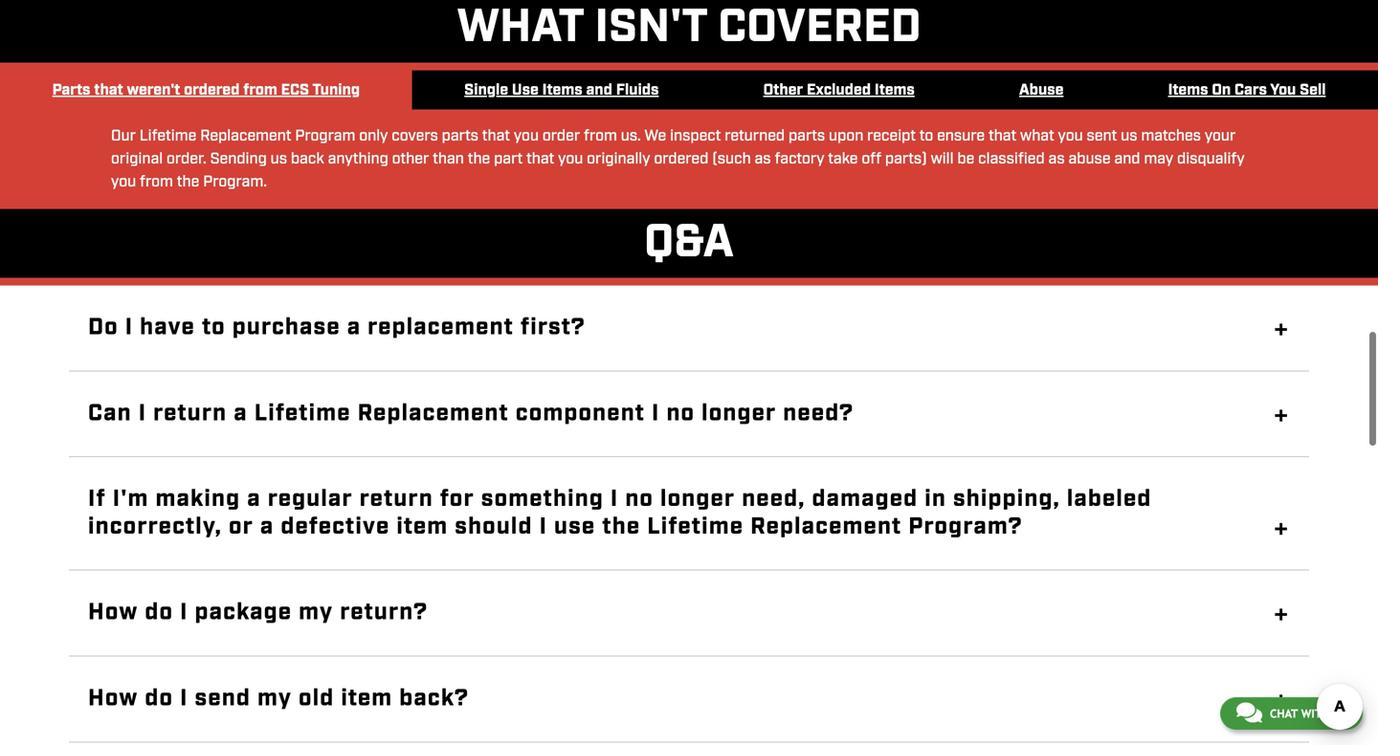 Task type: locate. For each thing, give the bounding box(es) containing it.
0 vertical spatial us
[[1121, 126, 1138, 146]]

the left part
[[468, 149, 490, 169]]

no
[[667, 399, 695, 429], [625, 484, 654, 515]]

classified
[[978, 149, 1045, 169]]

1 horizontal spatial ordered
[[654, 149, 709, 169]]

0 horizontal spatial parts
[[442, 126, 479, 146]]

2 as from the left
[[1049, 149, 1065, 169]]

1 vertical spatial replacement
[[358, 399, 509, 429]]

1 vertical spatial from
[[584, 126, 617, 146]]

off
[[862, 149, 882, 169]]

us right sent
[[1121, 126, 1138, 146]]

labeled
[[1067, 484, 1152, 515]]

3 items from the left
[[1168, 80, 1209, 101]]

you
[[514, 126, 539, 146], [1058, 126, 1083, 146], [558, 149, 583, 169], [111, 172, 136, 192]]

that down order
[[527, 149, 555, 169]]

do left package
[[145, 598, 173, 629]]

1 horizontal spatial from
[[243, 80, 277, 101]]

1 horizontal spatial the
[[468, 149, 490, 169]]

2 vertical spatial lifetime
[[647, 512, 744, 543]]

may
[[1144, 149, 1174, 169]]

2 vertical spatial replacement
[[751, 512, 902, 543]]

0 vertical spatial my
[[299, 598, 333, 629]]

0 horizontal spatial the
[[177, 172, 199, 192]]

1 horizontal spatial return
[[360, 484, 433, 515]]

q&a
[[644, 213, 734, 274]]

send
[[195, 684, 251, 715]]

0 vertical spatial how
[[88, 598, 138, 629]]

0 vertical spatial ordered
[[184, 80, 240, 101]]

that right parts
[[94, 80, 123, 101]]

from left ecs
[[243, 80, 277, 101]]

item left should
[[397, 512, 448, 543]]

longer left need?
[[702, 399, 777, 429]]

0 vertical spatial lifetime
[[140, 126, 197, 146]]

parts that weren't ordered from ecs tuning button
[[0, 70, 412, 111]]

0 vertical spatial longer
[[702, 399, 777, 429]]

2 parts from the left
[[789, 126, 825, 146]]

1 vertical spatial my
[[257, 684, 292, 715]]

2 horizontal spatial items
[[1168, 80, 1209, 101]]

1 vertical spatial no
[[625, 484, 654, 515]]

0 vertical spatial to
[[920, 126, 934, 146]]

0 horizontal spatial no
[[625, 484, 654, 515]]

ordered
[[184, 80, 240, 101], [654, 149, 709, 169]]

2 do from the top
[[145, 684, 173, 715]]

matches
[[1141, 126, 1201, 146]]

tab list
[[0, 70, 1378, 111]]

0 vertical spatial and
[[586, 80, 613, 101]]

as
[[755, 149, 771, 169], [1049, 149, 1065, 169]]

1 horizontal spatial us
[[1121, 126, 1138, 146]]

back
[[291, 149, 324, 169]]

1 vertical spatial longer
[[661, 484, 735, 515]]

if
[[88, 484, 106, 515]]

0 horizontal spatial items
[[542, 80, 583, 101]]

the down the order. at the left top of page
[[177, 172, 199, 192]]

us left back
[[271, 149, 287, 169]]

longer
[[702, 399, 777, 429], [661, 484, 735, 515]]

replacement
[[368, 313, 514, 343]]

the
[[468, 149, 490, 169], [177, 172, 199, 192], [602, 512, 641, 543]]

ordered inside button
[[184, 80, 240, 101]]

0 vertical spatial replacement
[[200, 126, 291, 146]]

from up originally at the left of page
[[584, 126, 617, 146]]

that up part
[[482, 126, 510, 146]]

parts up factory
[[789, 126, 825, 146]]

items inside other excluded items button
[[875, 80, 915, 101]]

originally
[[587, 149, 650, 169]]

items right use
[[542, 80, 583, 101]]

take
[[828, 149, 858, 169]]

2 horizontal spatial replacement
[[751, 512, 902, 543]]

as down returned
[[755, 149, 771, 169]]

replacement inside "our lifetime replacement program only covers parts that you order from us.  we inspect returned parts upon receipt to ensure that what you sent us matches your original order.  sending us back anything other than the part that you originally ordered (such as factory take off parts) will be classified as abuse and may disqualify you from the program."
[[200, 126, 291, 146]]

1 do from the top
[[145, 598, 173, 629]]

and inside button
[[586, 80, 613, 101]]

(such
[[712, 149, 751, 169]]

and left fluids
[[586, 80, 613, 101]]

you
[[1271, 80, 1296, 101]]

order
[[543, 126, 580, 146]]

2 horizontal spatial the
[[602, 512, 641, 543]]

items for use
[[542, 80, 583, 101]]

receipt
[[867, 126, 916, 146]]

0 horizontal spatial my
[[257, 684, 292, 715]]

1 horizontal spatial and
[[1115, 149, 1141, 169]]

replacement inside if i'm making a regular return for something i no longer need, damaged in shipping, labeled incorrectly, or a defective item should i use the lifetime replacement program?
[[751, 512, 902, 543]]

abuse button
[[967, 70, 1116, 111]]

1 vertical spatial return
[[360, 484, 433, 515]]

1 vertical spatial lifetime
[[254, 399, 351, 429]]

2 how from the top
[[88, 684, 138, 715]]

parts that weren't ordered from ecs tuning
[[52, 80, 360, 101]]

1 vertical spatial the
[[177, 172, 199, 192]]

upon
[[829, 126, 864, 146]]

than
[[433, 149, 464, 169]]

1 vertical spatial us
[[271, 149, 287, 169]]

do left send
[[145, 684, 173, 715]]

sent
[[1087, 126, 1117, 146]]

single use items and fluids
[[464, 80, 659, 101]]

that
[[94, 80, 123, 101], [482, 126, 510, 146], [989, 126, 1017, 146], [527, 149, 555, 169]]

return
[[153, 399, 227, 429], [360, 484, 433, 515]]

as down "what"
[[1049, 149, 1065, 169]]

lifetime
[[140, 126, 197, 146], [254, 399, 351, 429], [647, 512, 744, 543]]

you down order
[[558, 149, 583, 169]]

replacement
[[200, 126, 291, 146], [358, 399, 509, 429], [751, 512, 902, 543]]

from down the original
[[140, 172, 173, 192]]

1 horizontal spatial no
[[667, 399, 695, 429]]

1 vertical spatial do
[[145, 684, 173, 715]]

0 horizontal spatial as
[[755, 149, 771, 169]]

0 horizontal spatial from
[[140, 172, 173, 192]]

we
[[645, 126, 666, 146]]

to right have
[[202, 313, 226, 343]]

if i'm making a regular return for something i no longer need, damaged in shipping, labeled incorrectly, or a defective item should i use the lifetime replacement program?
[[88, 484, 1152, 543]]

items left on
[[1168, 80, 1209, 101]]

items inside 'items on cars you sell' button
[[1168, 80, 1209, 101]]

i left send
[[180, 684, 188, 715]]

how do i package my return?
[[88, 598, 428, 629]]

items for excluded
[[875, 80, 915, 101]]

parts
[[52, 80, 90, 101]]

do i have to purchase a replacement first?
[[88, 313, 586, 343]]

have
[[140, 313, 195, 343]]

regular
[[268, 484, 353, 515]]

2 items from the left
[[875, 80, 915, 101]]

other
[[392, 149, 429, 169]]

i right component
[[652, 399, 660, 429]]

0 vertical spatial item
[[397, 512, 448, 543]]

you up part
[[514, 126, 539, 146]]

for
[[440, 484, 475, 515]]

1 horizontal spatial item
[[397, 512, 448, 543]]

other
[[764, 80, 803, 101]]

program?
[[909, 512, 1023, 543]]

be
[[958, 149, 975, 169]]

0 vertical spatial from
[[243, 80, 277, 101]]

return right can
[[153, 399, 227, 429]]

1 horizontal spatial to
[[920, 126, 934, 146]]

0 horizontal spatial to
[[202, 313, 226, 343]]

1 vertical spatial item
[[341, 684, 393, 715]]

chat with us
[[1270, 707, 1347, 721]]

2 horizontal spatial lifetime
[[647, 512, 744, 543]]

how
[[88, 598, 138, 629], [88, 684, 138, 715]]

1 horizontal spatial items
[[875, 80, 915, 101]]

and inside "our lifetime replacement program only covers parts that you order from us.  we inspect returned parts upon receipt to ensure that what you sent us matches your original order.  sending us back anything other than the part that you originally ordered (such as factory take off parts) will be classified as abuse and may disqualify you from the program."
[[1115, 149, 1141, 169]]

2 vertical spatial the
[[602, 512, 641, 543]]

longer left need,
[[661, 484, 735, 515]]

parts up than
[[442, 126, 479, 146]]

0 horizontal spatial lifetime
[[140, 126, 197, 146]]

0 vertical spatial the
[[468, 149, 490, 169]]

program.
[[203, 172, 267, 192]]

single
[[464, 80, 508, 101]]

the right use
[[602, 512, 641, 543]]

return left the for
[[360, 484, 433, 515]]

factory
[[775, 149, 825, 169]]

1 horizontal spatial parts
[[789, 126, 825, 146]]

items
[[542, 80, 583, 101], [875, 80, 915, 101], [1168, 80, 1209, 101]]

lifetime inside if i'm making a regular return for something i no longer need, damaged in shipping, labeled incorrectly, or a defective item should i use the lifetime replacement program?
[[647, 512, 744, 543]]

tab list containing parts that weren't ordered from ecs tuning
[[0, 70, 1378, 111]]

i right use
[[611, 484, 619, 515]]

to
[[920, 126, 934, 146], [202, 313, 226, 343]]

to up 'will'
[[920, 126, 934, 146]]

1 items from the left
[[542, 80, 583, 101]]

1 vertical spatial ordered
[[654, 149, 709, 169]]

i left use
[[539, 512, 548, 543]]

1 vertical spatial to
[[202, 313, 226, 343]]

item right old
[[341, 684, 393, 715]]

0 horizontal spatial and
[[586, 80, 613, 101]]

1 vertical spatial how
[[88, 684, 138, 715]]

parts
[[442, 126, 479, 146], [789, 126, 825, 146]]

1 horizontal spatial as
[[1049, 149, 1065, 169]]

or
[[229, 512, 254, 543]]

my
[[299, 598, 333, 629], [257, 684, 292, 715]]

my left return?
[[299, 598, 333, 629]]

ordered right weren't
[[184, 80, 240, 101]]

0 horizontal spatial replacement
[[200, 126, 291, 146]]

1 as from the left
[[755, 149, 771, 169]]

0 horizontal spatial return
[[153, 399, 227, 429]]

incorrectly,
[[88, 512, 222, 543]]

items inside single use items and fluids button
[[542, 80, 583, 101]]

0 horizontal spatial ordered
[[184, 80, 240, 101]]

1 horizontal spatial my
[[299, 598, 333, 629]]

ensure
[[937, 126, 985, 146]]

and left "may"
[[1115, 149, 1141, 169]]

items up receipt
[[875, 80, 915, 101]]

my left old
[[257, 684, 292, 715]]

longer inside if i'm making a regular return for something i no longer need, damaged in shipping, labeled incorrectly, or a defective item should i use the lifetime replacement program?
[[661, 484, 735, 515]]

abuse
[[1019, 80, 1064, 101]]

0 vertical spatial return
[[153, 399, 227, 429]]

0 vertical spatial do
[[145, 598, 173, 629]]

use
[[554, 512, 596, 543]]

original
[[111, 149, 163, 169]]

parts)
[[885, 149, 927, 169]]

ordered down inspect
[[654, 149, 709, 169]]

shipping,
[[953, 484, 1061, 515]]

0 horizontal spatial us
[[271, 149, 287, 169]]

1 how from the top
[[88, 598, 138, 629]]

1 vertical spatial and
[[1115, 149, 1141, 169]]



Task type: vqa. For each thing, say whether or not it's contained in the screenshot.
the bottommost to
yes



Task type: describe. For each thing, give the bounding box(es) containing it.
use
[[512, 80, 539, 101]]

us
[[1333, 707, 1347, 721]]

ordered inside "our lifetime replacement program only covers parts that you order from us.  we inspect returned parts upon receipt to ensure that what you sent us matches your original order.  sending us back anything other than the part that you originally ordered (such as factory take off parts) will be classified as abuse and may disqualify you from the program."
[[654, 149, 709, 169]]

purchase
[[232, 313, 341, 343]]

component
[[516, 399, 645, 429]]

sending
[[210, 149, 267, 169]]

i right can
[[139, 399, 147, 429]]

the inside if i'm making a regular return for something i no longer need, damaged in shipping, labeled incorrectly, or a defective item should i use the lifetime replacement program?
[[602, 512, 641, 543]]

old
[[299, 684, 334, 715]]

1 horizontal spatial replacement
[[358, 399, 509, 429]]

items on cars you sell
[[1168, 80, 1326, 101]]

sell
[[1300, 80, 1326, 101]]

only
[[359, 126, 388, 146]]

defective
[[281, 512, 390, 543]]

my for package
[[299, 598, 333, 629]]

1 horizontal spatial lifetime
[[254, 399, 351, 429]]

weren't
[[127, 80, 180, 101]]

fluids
[[616, 80, 659, 101]]

1 parts from the left
[[442, 126, 479, 146]]

order.
[[167, 149, 207, 169]]

in
[[925, 484, 947, 515]]

i'm
[[113, 484, 149, 515]]

back?
[[399, 684, 469, 715]]

with
[[1302, 707, 1330, 721]]

from inside parts that weren't ordered from ecs tuning button
[[243, 80, 277, 101]]

covers
[[392, 126, 438, 146]]

how for how do i send my old item back?
[[88, 684, 138, 715]]

comments image
[[1237, 702, 1263, 725]]

return?
[[340, 598, 428, 629]]

other excluded items button
[[711, 70, 967, 111]]

do for send
[[145, 684, 173, 715]]

2 horizontal spatial from
[[584, 126, 617, 146]]

tuning
[[312, 80, 360, 101]]

us.
[[621, 126, 641, 146]]

return inside if i'm making a regular return for something i no longer need, damaged in shipping, labeled incorrectly, or a defective item should i use the lifetime replacement program?
[[360, 484, 433, 515]]

2 vertical spatial from
[[140, 172, 173, 192]]

do for package
[[145, 598, 173, 629]]

anything
[[328, 149, 388, 169]]

you up abuse
[[1058, 126, 1083, 146]]

part
[[494, 149, 523, 169]]

chat
[[1270, 707, 1298, 721]]

i left package
[[180, 598, 188, 629]]

damaged
[[812, 484, 918, 515]]

to inside "our lifetime replacement program only covers parts that you order from us.  we inspect returned parts upon receipt to ensure that what you sent us matches your original order.  sending us back anything other than the part that you originally ordered (such as factory take off parts) will be classified as abuse and may disqualify you from the program."
[[920, 126, 934, 146]]

your
[[1205, 126, 1236, 146]]

should
[[455, 512, 533, 543]]

on
[[1212, 80, 1231, 101]]

how do i send my old item back?
[[88, 684, 469, 715]]

our lifetime replacement program only covers parts that you order from us.  we inspect returned parts upon receipt to ensure that what you sent us matches your original order.  sending us back anything other than the part that you originally ordered (such as factory take off parts) will be classified as abuse and may disqualify you from the program. tab panel
[[111, 125, 1267, 194]]

that inside button
[[94, 80, 123, 101]]

my for send
[[257, 684, 292, 715]]

disqualify
[[1177, 149, 1245, 169]]

need,
[[742, 484, 806, 515]]

what
[[1021, 126, 1055, 146]]

first?
[[521, 313, 586, 343]]

items on cars you sell button
[[1116, 70, 1378, 111]]

will
[[931, 149, 954, 169]]

do
[[88, 313, 119, 343]]

abuse
[[1069, 149, 1111, 169]]

excluded
[[807, 80, 871, 101]]

0 horizontal spatial item
[[341, 684, 393, 715]]

ecs
[[281, 80, 309, 101]]

inspect
[[670, 126, 721, 146]]

can
[[88, 399, 132, 429]]

package
[[195, 598, 292, 629]]

can i return a lifetime replacement component i no longer need?
[[88, 399, 854, 429]]

other excluded items
[[764, 80, 915, 101]]

making
[[156, 484, 241, 515]]

you down the original
[[111, 172, 136, 192]]

program
[[295, 126, 356, 146]]

how for how do i package my return?
[[88, 598, 138, 629]]

our
[[111, 126, 136, 146]]

lifetime inside "our lifetime replacement program only covers parts that you order from us.  we inspect returned parts upon receipt to ensure that what you sent us matches your original order.  sending us back anything other than the part that you originally ordered (such as factory take off parts) will be classified as abuse and may disqualify you from the program."
[[140, 126, 197, 146]]

cars
[[1235, 80, 1267, 101]]

no inside if i'm making a regular return for something i no longer need, damaged in shipping, labeled incorrectly, or a defective item should i use the lifetime replacement program?
[[625, 484, 654, 515]]

something
[[481, 484, 604, 515]]

our lifetime replacement program only covers parts that you order from us.  we inspect returned parts upon receipt to ensure that what you sent us matches your original order.  sending us back anything other than the part that you originally ordered (such as factory take off parts) will be classified as abuse and may disqualify you from the program.
[[111, 126, 1245, 192]]

item inside if i'm making a regular return for something i no longer need, damaged in shipping, labeled incorrectly, or a defective item should i use the lifetime replacement program?
[[397, 512, 448, 543]]

returned
[[725, 126, 785, 146]]

0 vertical spatial no
[[667, 399, 695, 429]]

i right do
[[125, 313, 133, 343]]

single use items and fluids button
[[412, 70, 711, 111]]

that up classified
[[989, 126, 1017, 146]]

chat with us link
[[1220, 698, 1363, 730]]

need?
[[783, 399, 854, 429]]



